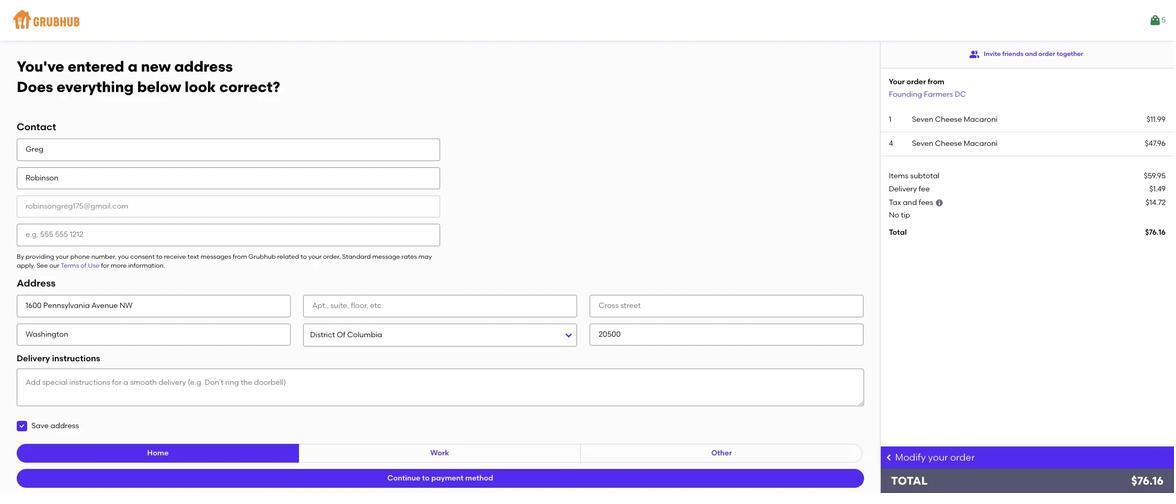 Task type: describe. For each thing, give the bounding box(es) containing it.
invite friends and order together button
[[970, 45, 1084, 64]]

terms of use link
[[61, 262, 99, 269]]

contact
[[17, 121, 56, 133]]

delivery instructions
[[17, 353, 100, 363]]

0 vertical spatial $76.16
[[1145, 228, 1166, 237]]

by providing your phone number, you consent to receive text messages from grubhub related to your order. standard message rates may apply. see our
[[17, 253, 432, 269]]

macaroni for 1
[[964, 115, 998, 124]]

home button
[[17, 444, 299, 463]]

entered
[[68, 58, 124, 75]]

dc
[[955, 90, 966, 99]]

0 horizontal spatial to
[[156, 253, 162, 260]]

together
[[1057, 50, 1084, 58]]

cheese for 1
[[935, 115, 962, 124]]

messages
[[201, 253, 231, 260]]

seven for 4
[[912, 139, 934, 148]]

no
[[889, 211, 899, 220]]

continue to payment method button
[[17, 469, 864, 488]]

use
[[88, 262, 99, 269]]

related
[[277, 253, 299, 260]]

items subtotal
[[889, 172, 940, 181]]

address
[[17, 277, 56, 289]]

City text field
[[17, 324, 291, 346]]

payment
[[431, 474, 464, 483]]

$1.49
[[1150, 184, 1166, 193]]

tip
[[901, 211, 911, 220]]

other button
[[581, 444, 863, 463]]

grubhub
[[249, 253, 276, 260]]

home
[[147, 449, 169, 458]]

1 horizontal spatial your
[[308, 253, 322, 260]]

0 vertical spatial svg image
[[935, 199, 944, 207]]

seven cheese macaroni for 1
[[912, 115, 998, 124]]

Email email field
[[17, 196, 440, 218]]

4
[[889, 139, 893, 148]]

5 button
[[1149, 11, 1166, 30]]

people icon image
[[970, 49, 980, 60]]

correct?
[[219, 78, 280, 96]]

number,
[[91, 253, 116, 260]]

and inside button
[[1025, 50, 1037, 58]]

Address 1 text field
[[17, 295, 291, 317]]

for
[[101, 262, 109, 269]]

rates
[[402, 253, 417, 260]]

fees
[[919, 198, 934, 207]]

1 vertical spatial $76.16
[[1132, 474, 1164, 487]]

your order from founding farmers dc
[[889, 77, 966, 99]]

look
[[185, 78, 216, 96]]

macaroni for 4
[[964, 139, 998, 148]]

main navigation navigation
[[0, 0, 1174, 41]]

delivery for delivery instructions
[[17, 353, 50, 363]]

Delivery instructions text field
[[17, 369, 864, 406]]

everything
[[57, 78, 134, 96]]

friends
[[1003, 50, 1024, 58]]

0 vertical spatial total
[[889, 228, 907, 237]]

invite
[[984, 50, 1001, 58]]

fee
[[919, 184, 930, 193]]

order.
[[323, 253, 341, 260]]

does
[[17, 78, 53, 96]]

founding farmers dc link
[[889, 90, 966, 99]]

instructions
[[52, 353, 100, 363]]

cheese for 4
[[935, 139, 962, 148]]

from inside your order from founding farmers dc
[[928, 77, 945, 86]]

may
[[419, 253, 432, 260]]

your
[[889, 77, 905, 86]]

order inside button
[[1039, 50, 1056, 58]]

1 vertical spatial and
[[903, 198, 917, 207]]

our
[[49, 262, 59, 269]]

1 vertical spatial address
[[50, 422, 79, 430]]

Address 2 text field
[[303, 295, 577, 317]]

a
[[128, 58, 138, 75]]



Task type: locate. For each thing, give the bounding box(es) containing it.
1 horizontal spatial svg image
[[885, 453, 893, 462]]

to right related
[[301, 253, 307, 260]]

providing
[[26, 253, 54, 260]]

2 horizontal spatial svg image
[[935, 199, 944, 207]]

from
[[928, 77, 945, 86], [233, 253, 247, 260]]

Zip text field
[[590, 324, 864, 346]]

svg image for modify your order
[[885, 453, 893, 462]]

address
[[174, 58, 233, 75], [50, 422, 79, 430]]

below
[[137, 78, 181, 96]]

standard
[[342, 253, 371, 260]]

0 horizontal spatial delivery
[[17, 353, 50, 363]]

5
[[1162, 16, 1166, 24]]

svg image
[[935, 199, 944, 207], [19, 423, 25, 429], [885, 453, 893, 462]]

from inside by providing your phone number, you consent to receive text messages from grubhub related to your order. standard message rates may apply. see our
[[233, 253, 247, 260]]

order
[[1039, 50, 1056, 58], [907, 77, 926, 86], [951, 452, 975, 463]]

total
[[889, 228, 907, 237], [891, 474, 928, 487]]

save
[[31, 422, 49, 430]]

1 horizontal spatial delivery
[[889, 184, 917, 193]]

1 horizontal spatial order
[[951, 452, 975, 463]]

delivery fee
[[889, 184, 930, 193]]

seven right the 4
[[912, 139, 934, 148]]

1 vertical spatial seven
[[912, 139, 934, 148]]

0 vertical spatial order
[[1039, 50, 1056, 58]]

0 vertical spatial address
[[174, 58, 233, 75]]

from left "grubhub"
[[233, 253, 247, 260]]

macaroni
[[964, 115, 998, 124], [964, 139, 998, 148]]

terms
[[61, 262, 79, 269]]

1 horizontal spatial to
[[301, 253, 307, 260]]

from up farmers
[[928, 77, 945, 86]]

order up founding
[[907, 77, 926, 86]]

seven for 1
[[912, 115, 934, 124]]

0 vertical spatial delivery
[[889, 184, 917, 193]]

tax and fees
[[889, 198, 934, 207]]

2 seven cheese macaroni from the top
[[912, 139, 998, 148]]

1 seven from the top
[[912, 115, 934, 124]]

of
[[80, 262, 86, 269]]

0 horizontal spatial and
[[903, 198, 917, 207]]

1 cheese from the top
[[935, 115, 962, 124]]

$47.96
[[1145, 139, 1166, 148]]

order right 'modify'
[[951, 452, 975, 463]]

1 vertical spatial order
[[907, 77, 926, 86]]

address right save
[[50, 422, 79, 430]]

your up 'terms'
[[56, 253, 69, 260]]

apply.
[[17, 262, 35, 269]]

your left order.
[[308, 253, 322, 260]]

1 seven cheese macaroni from the top
[[912, 115, 998, 124]]

seven cheese macaroni for 4
[[912, 139, 998, 148]]

1 vertical spatial delivery
[[17, 353, 50, 363]]

by
[[17, 253, 24, 260]]

First name text field
[[17, 139, 440, 161]]

svg image left save
[[19, 423, 25, 429]]

continue to payment method
[[387, 474, 493, 483]]

1 vertical spatial cheese
[[935, 139, 962, 148]]

receive
[[164, 253, 186, 260]]

2 horizontal spatial your
[[928, 452, 948, 463]]

1
[[889, 115, 892, 124]]

to up information.
[[156, 253, 162, 260]]

your
[[56, 253, 69, 260], [308, 253, 322, 260], [928, 452, 948, 463]]

0 vertical spatial from
[[928, 77, 945, 86]]

terms of use for more information.
[[61, 262, 165, 269]]

more
[[111, 262, 127, 269]]

delivery down items
[[889, 184, 917, 193]]

farmers
[[924, 90, 953, 99]]

and up tip
[[903, 198, 917, 207]]

svg image right fees
[[935, 199, 944, 207]]

address up look
[[174, 58, 233, 75]]

0 horizontal spatial address
[[50, 422, 79, 430]]

you've entered a new address does everything below look correct?
[[17, 58, 280, 96]]

2 horizontal spatial order
[[1039, 50, 1056, 58]]

0 horizontal spatial svg image
[[19, 423, 25, 429]]

2 seven from the top
[[912, 139, 934, 148]]

Last name text field
[[17, 167, 440, 189]]

0 vertical spatial seven
[[912, 115, 934, 124]]

1 vertical spatial macaroni
[[964, 139, 998, 148]]

0 horizontal spatial from
[[233, 253, 247, 260]]

svg image left 'modify'
[[885, 453, 893, 462]]

Phone telephone field
[[17, 224, 440, 246]]

seven cheese macaroni up "subtotal"
[[912, 139, 998, 148]]

new
[[141, 58, 171, 75]]

$11.99
[[1147, 115, 1166, 124]]

save address
[[31, 422, 79, 430]]

2 horizontal spatial to
[[422, 474, 430, 483]]

seven cheese macaroni down dc
[[912, 115, 998, 124]]

0 vertical spatial seven cheese macaroni
[[912, 115, 998, 124]]

phone
[[70, 253, 90, 260]]

order inside your order from founding farmers dc
[[907, 77, 926, 86]]

modify your order
[[895, 452, 975, 463]]

and
[[1025, 50, 1037, 58], [903, 198, 917, 207]]

0 vertical spatial and
[[1025, 50, 1037, 58]]

delivery left the instructions
[[17, 353, 50, 363]]

svg image for save address
[[19, 423, 25, 429]]

text
[[188, 253, 199, 260]]

consent
[[130, 253, 155, 260]]

order left "together"
[[1039, 50, 1056, 58]]

address inside you've entered a new address does everything below look correct?
[[174, 58, 233, 75]]

you
[[118, 253, 129, 260]]

to inside 'button'
[[422, 474, 430, 483]]

0 vertical spatial cheese
[[935, 115, 962, 124]]

to left payment
[[422, 474, 430, 483]]

cheese up "subtotal"
[[935, 139, 962, 148]]

$76.16
[[1145, 228, 1166, 237], [1132, 474, 1164, 487]]

and right friends
[[1025, 50, 1037, 58]]

Cross street text field
[[590, 295, 864, 317]]

method
[[465, 474, 493, 483]]

2 vertical spatial order
[[951, 452, 975, 463]]

0 horizontal spatial your
[[56, 253, 69, 260]]

you've
[[17, 58, 64, 75]]

no tip
[[889, 211, 911, 220]]

cheese
[[935, 115, 962, 124], [935, 139, 962, 148]]

work
[[431, 449, 449, 458]]

tax
[[889, 198, 901, 207]]

continue
[[387, 474, 420, 483]]

cheese down farmers
[[935, 115, 962, 124]]

1 vertical spatial from
[[233, 253, 247, 260]]

seven
[[912, 115, 934, 124], [912, 139, 934, 148]]

delivery for delivery fee
[[889, 184, 917, 193]]

modify
[[895, 452, 926, 463]]

message
[[372, 253, 400, 260]]

0 vertical spatial macaroni
[[964, 115, 998, 124]]

subtotal
[[911, 172, 940, 181]]

see
[[37, 262, 48, 269]]

$59.95
[[1144, 172, 1166, 181]]

founding
[[889, 90, 922, 99]]

1 horizontal spatial from
[[928, 77, 945, 86]]

your right 'modify'
[[928, 452, 948, 463]]

items
[[889, 172, 909, 181]]

seven down 'founding farmers dc' link
[[912, 115, 934, 124]]

total down no tip
[[889, 228, 907, 237]]

seven cheese macaroni
[[912, 115, 998, 124], [912, 139, 998, 148]]

1 horizontal spatial address
[[174, 58, 233, 75]]

delivery
[[889, 184, 917, 193], [17, 353, 50, 363]]

2 vertical spatial svg image
[[885, 453, 893, 462]]

0 horizontal spatial order
[[907, 77, 926, 86]]

1 horizontal spatial and
[[1025, 50, 1037, 58]]

invite friends and order together
[[984, 50, 1084, 58]]

1 vertical spatial total
[[891, 474, 928, 487]]

total down 'modify'
[[891, 474, 928, 487]]

1 vertical spatial svg image
[[19, 423, 25, 429]]

other
[[712, 449, 732, 458]]

1 vertical spatial seven cheese macaroni
[[912, 139, 998, 148]]

information.
[[128, 262, 165, 269]]

2 cheese from the top
[[935, 139, 962, 148]]

$14.72
[[1146, 198, 1166, 207]]

to
[[156, 253, 162, 260], [301, 253, 307, 260], [422, 474, 430, 483]]

1 macaroni from the top
[[964, 115, 998, 124]]

work button
[[299, 444, 581, 463]]

2 macaroni from the top
[[964, 139, 998, 148]]



Task type: vqa. For each thing, say whether or not it's contained in the screenshot.
mi
no



